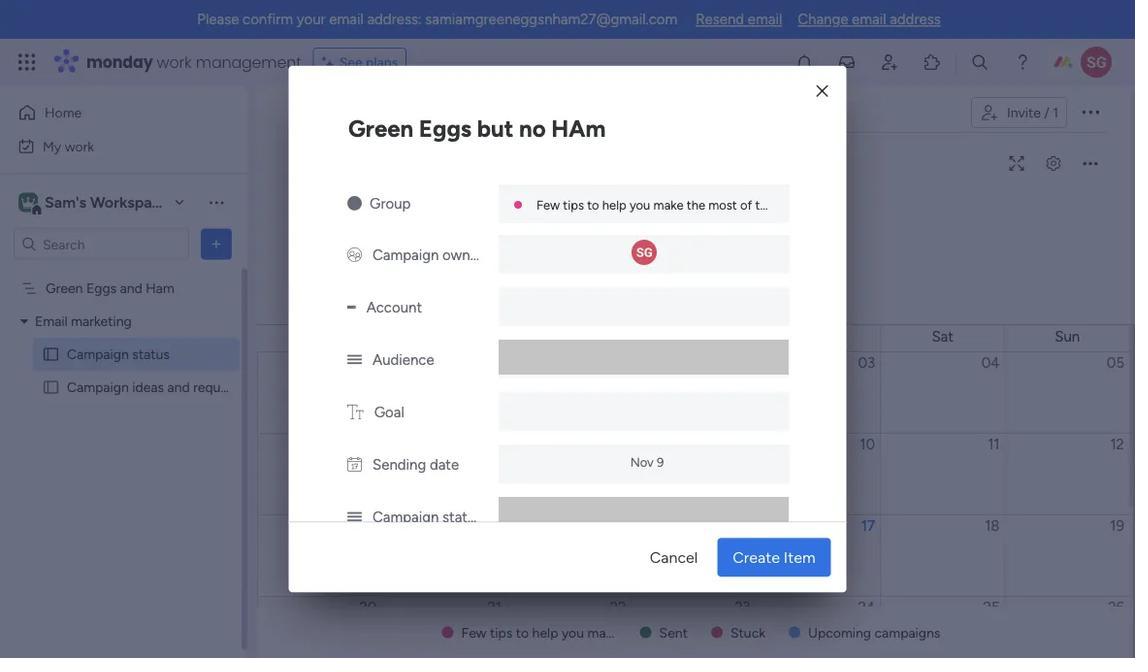 Task type: describe. For each thing, give the bounding box(es) containing it.
resend email link
[[696, 11, 783, 28]]

invite / 1 button
[[972, 97, 1068, 128]]

marketing
[[71, 313, 132, 330]]

upcoming
[[809, 624, 872, 641]]

settings image
[[1039, 157, 1070, 171]]

2023
[[528, 288, 564, 306]]

campaign inside field
[[300, 98, 426, 131]]

1 email from the left
[[329, 11, 364, 28]]

audience
[[372, 351, 434, 369]]

sending
[[372, 456, 426, 474]]

list box containing green eggs and ham
[[0, 268, 248, 658]]

workspace
[[90, 193, 169, 212]]

email for resend email
[[748, 11, 783, 28]]

month
[[617, 289, 653, 305]]

2 workspace image from the left
[[21, 192, 35, 213]]

date
[[429, 456, 459, 474]]

confirm
[[243, 11, 293, 28]]

campaign status inside green eggs but no ham dialog
[[372, 508, 482, 526]]

item
[[784, 548, 816, 567]]

nov
[[630, 454, 654, 470]]

cancel
[[650, 548, 698, 567]]

day
[[755, 289, 776, 305]]

see plans button
[[313, 48, 407, 77]]

cancel button
[[635, 538, 714, 577]]

see plans
[[339, 54, 398, 70]]

sam's
[[45, 193, 86, 212]]

my
[[43, 138, 61, 154]]

resend
[[696, 11, 745, 28]]

invite / 1
[[1008, 104, 1059, 121]]

sending date
[[372, 456, 459, 474]]

campaign down marketing
[[67, 346, 129, 363]]

green eggs but no ham
[[348, 114, 606, 142]]

apps image
[[923, 52, 943, 72]]

you
[[629, 197, 650, 212]]

management
[[196, 51, 302, 73]]

campaign left ideas
[[67, 379, 129, 396]]

campaign ideas and requests
[[67, 379, 246, 396]]

campaign status inside list box
[[67, 346, 170, 363]]

day link
[[739, 283, 792, 311]]

v2 status image for campaign status
[[347, 508, 362, 526]]

nov 9
[[630, 454, 664, 470]]

please
[[197, 11, 239, 28]]

plans
[[366, 54, 398, 70]]

change
[[798, 11, 849, 28]]

make
[[653, 197, 683, 212]]

green eggs but no ham dialog
[[289, 66, 847, 658]]

green for green eggs but no ham
[[348, 114, 413, 142]]

tips
[[563, 197, 584, 212]]

address
[[890, 11, 941, 28]]

select product image
[[17, 52, 37, 72]]

your
[[297, 11, 326, 28]]

ham
[[551, 114, 606, 142]]

9
[[657, 454, 664, 470]]

help image
[[1013, 52, 1033, 72]]

create item button
[[718, 538, 831, 577]]

Search in workspace field
[[41, 233, 162, 255]]

1 workspace image from the left
[[18, 192, 38, 213]]

invite members image
[[880, 52, 900, 72]]

campaign owner
[[372, 246, 483, 264]]

work for monday
[[157, 51, 192, 73]]

campaign down sending
[[372, 508, 439, 526]]

thu
[[681, 328, 706, 346]]

v2 dropdown column image
[[347, 299, 355, 316]]

to
[[587, 197, 599, 212]]

open full screen image
[[1002, 157, 1033, 171]]

november 2023
[[451, 288, 564, 306]]

my work
[[43, 138, 94, 154]]

of
[[740, 197, 752, 212]]

and for ideas
[[167, 379, 190, 396]]

help
[[602, 197, 626, 212]]

email for change email address
[[852, 11, 887, 28]]

please confirm your email address: samiamgreeneggsnham27@gmail.com
[[197, 11, 678, 28]]

notifications image
[[795, 52, 814, 72]]

inbox image
[[838, 52, 857, 72]]

sam's workspace button
[[14, 186, 193, 219]]

samiamgreeneggsnham27@gmail.com
[[426, 11, 678, 28]]

main
[[560, 104, 589, 121]]

green eggs and ham
[[46, 280, 175, 297]]



Task type: locate. For each thing, give the bounding box(es) containing it.
v2 multiple person column image
[[347, 246, 362, 264]]

1 horizontal spatial work
[[157, 51, 192, 73]]

list box
[[0, 268, 248, 658]]

green inside list box
[[46, 280, 83, 297]]

resend email
[[696, 11, 783, 28]]

1 horizontal spatial green
[[348, 114, 413, 142]]

and for eggs
[[120, 280, 142, 297]]

v2 status image
[[347, 351, 362, 369], [347, 508, 362, 526]]

status
[[432, 98, 504, 131], [132, 346, 170, 363], [442, 508, 482, 526]]

workspace selection element
[[18, 191, 171, 216]]

1 v2 status image from the top
[[347, 351, 362, 369]]

invite
[[1008, 104, 1041, 121]]

ham
[[146, 280, 175, 297]]

email right your
[[329, 11, 364, 28]]

1 horizontal spatial eggs
[[419, 114, 471, 142]]

eggs for and
[[86, 280, 117, 297]]

email right resend
[[748, 11, 783, 28]]

and
[[120, 280, 142, 297], [167, 379, 190, 396]]

email
[[35, 313, 68, 330]]

0 vertical spatial status
[[432, 98, 504, 131]]

green up email
[[46, 280, 83, 297]]

campaign status down marketing
[[67, 346, 170, 363]]

status left no
[[432, 98, 504, 131]]

0 vertical spatial v2 status image
[[347, 351, 362, 369]]

week
[[688, 289, 720, 305]]

most
[[708, 197, 737, 212]]

sam's workspace
[[45, 193, 169, 212]]

email marketing
[[35, 313, 132, 330]]

2 v2 status image from the top
[[347, 508, 362, 526]]

1
[[1053, 104, 1059, 121]]

0 horizontal spatial and
[[120, 280, 142, 297]]

requests
[[193, 379, 246, 396]]

campaign status down sending date
[[372, 508, 482, 526]]

upcoming campaigns
[[809, 624, 941, 641]]

work right monday
[[157, 51, 192, 73]]

public board image for campaign status
[[42, 345, 60, 364]]

0 vertical spatial campaign status
[[300, 98, 504, 131]]

/
[[1045, 104, 1050, 121]]

sent
[[660, 624, 688, 641]]

1 vertical spatial eggs
[[86, 280, 117, 297]]

campaign status down the plans
[[300, 98, 504, 131]]

create item
[[733, 548, 816, 567]]

wed
[[554, 328, 584, 346]]

1 vertical spatial v2 status image
[[347, 508, 362, 526]]

caret down image
[[20, 315, 28, 328]]

main table
[[560, 104, 624, 121]]

close image
[[817, 84, 829, 98]]

0 vertical spatial green
[[348, 114, 413, 142]]

campaign status inside field
[[300, 98, 504, 131]]

1 vertical spatial green
[[46, 280, 83, 297]]

eggs left 'but'
[[419, 114, 471, 142]]

this
[[755, 197, 776, 212]]

2 email from the left
[[748, 11, 783, 28]]

november
[[451, 288, 524, 306]]

Campaign status field
[[295, 98, 509, 131]]

few
[[536, 197, 560, 212]]

the
[[687, 197, 705, 212]]

goal
[[374, 404, 404, 421]]

table
[[592, 104, 624, 121]]

eggs up marketing
[[86, 280, 117, 297]]

more options image
[[1076, 163, 1107, 177]]

2 vertical spatial status
[[442, 508, 482, 526]]

1 vertical spatial status
[[132, 346, 170, 363]]

public board image
[[42, 345, 60, 364], [42, 378, 60, 397]]

eggs inside green eggs but no ham dialog
[[419, 114, 471, 142]]

account
[[366, 299, 422, 316]]

my work button
[[12, 131, 209, 162]]

home button
[[12, 97, 209, 128]]

but
[[477, 114, 513, 142]]

1 horizontal spatial email
[[748, 11, 783, 28]]

0 vertical spatial public board image
[[42, 345, 60, 364]]

0 horizontal spatial work
[[65, 138, 94, 154]]

create
[[733, 548, 780, 567]]

green
[[348, 114, 413, 142], [46, 280, 83, 297]]

address:
[[367, 11, 422, 28]]

stuck
[[731, 624, 766, 641]]

1 vertical spatial public board image
[[42, 378, 60, 397]]

1 vertical spatial work
[[65, 138, 94, 154]]

see
[[339, 54, 363, 70]]

0 horizontal spatial eggs
[[86, 280, 117, 297]]

status down date
[[442, 508, 482, 526]]

change email address link
[[798, 11, 941, 28]]

and left ham
[[120, 280, 142, 297]]

eggs
[[419, 114, 471, 142], [86, 280, 117, 297]]

status up ideas
[[132, 346, 170, 363]]

work inside "button"
[[65, 138, 94, 154]]

green inside dialog
[[348, 114, 413, 142]]

month link
[[601, 283, 669, 311]]

1 public board image from the top
[[42, 345, 60, 364]]

0 vertical spatial eggs
[[419, 114, 471, 142]]

group
[[369, 195, 411, 212]]

sat
[[932, 328, 954, 346]]

week link
[[673, 283, 735, 311]]

0 vertical spatial work
[[157, 51, 192, 73]]

dapulse text column image
[[347, 404, 363, 421]]

and right ideas
[[167, 379, 190, 396]]

v2 sun image
[[347, 195, 362, 212]]

1 vertical spatial campaign status
[[67, 346, 170, 363]]

main table button
[[530, 97, 639, 128]]

0 horizontal spatial green
[[46, 280, 83, 297]]

work
[[157, 51, 192, 73], [65, 138, 94, 154]]

template
[[779, 197, 830, 212]]

option
[[0, 271, 248, 275]]

home
[[45, 104, 82, 121]]

owner
[[442, 246, 483, 264]]

0 horizontal spatial email
[[329, 11, 364, 28]]

dapulse date column image
[[347, 456, 362, 474]]

workspace image
[[18, 192, 38, 213], [21, 192, 35, 213]]

2 vertical spatial campaign status
[[372, 508, 482, 526]]

campaign status
[[300, 98, 504, 131], [67, 346, 170, 363], [372, 508, 482, 526]]

change email address
[[798, 11, 941, 28]]

2 public board image from the top
[[42, 378, 60, 397]]

search everything image
[[971, 52, 990, 72]]

campaign down see plans button
[[300, 98, 426, 131]]

campaign right 'v2 multiple person column' image
[[372, 246, 439, 264]]

email right change
[[852, 11, 887, 28]]

sam green image
[[1081, 47, 1112, 78]]

work for my
[[65, 138, 94, 154]]

email
[[329, 11, 364, 28], [748, 11, 783, 28], [852, 11, 887, 28]]

few tips to help you make the most of this template :)
[[536, 197, 840, 212]]

v2 status image down dapulse date column image
[[347, 508, 362, 526]]

1 horizontal spatial and
[[167, 379, 190, 396]]

monday work management
[[86, 51, 302, 73]]

ideas
[[132, 379, 164, 396]]

2 horizontal spatial email
[[852, 11, 887, 28]]

eggs for but
[[419, 114, 471, 142]]

status inside green eggs but no ham dialog
[[442, 508, 482, 526]]

status inside field
[[432, 98, 504, 131]]

campaigns
[[875, 624, 941, 641]]

campaign
[[300, 98, 426, 131], [372, 246, 439, 264], [67, 346, 129, 363], [67, 379, 129, 396], [372, 508, 439, 526]]

monday
[[86, 51, 153, 73]]

green for green eggs and ham
[[46, 280, 83, 297]]

3 email from the left
[[852, 11, 887, 28]]

sun
[[1055, 328, 1081, 346]]

0 vertical spatial and
[[120, 280, 142, 297]]

green down the plans
[[348, 114, 413, 142]]

1 vertical spatial and
[[167, 379, 190, 396]]

v2 status image for audience
[[347, 351, 362, 369]]

v2 status image left audience
[[347, 351, 362, 369]]

:)
[[833, 197, 840, 212]]

work right my
[[65, 138, 94, 154]]

public board image for campaign ideas and requests
[[42, 378, 60, 397]]

no
[[519, 114, 546, 142]]



Task type: vqa. For each thing, say whether or not it's contained in the screenshot.
for to the bottom
no



